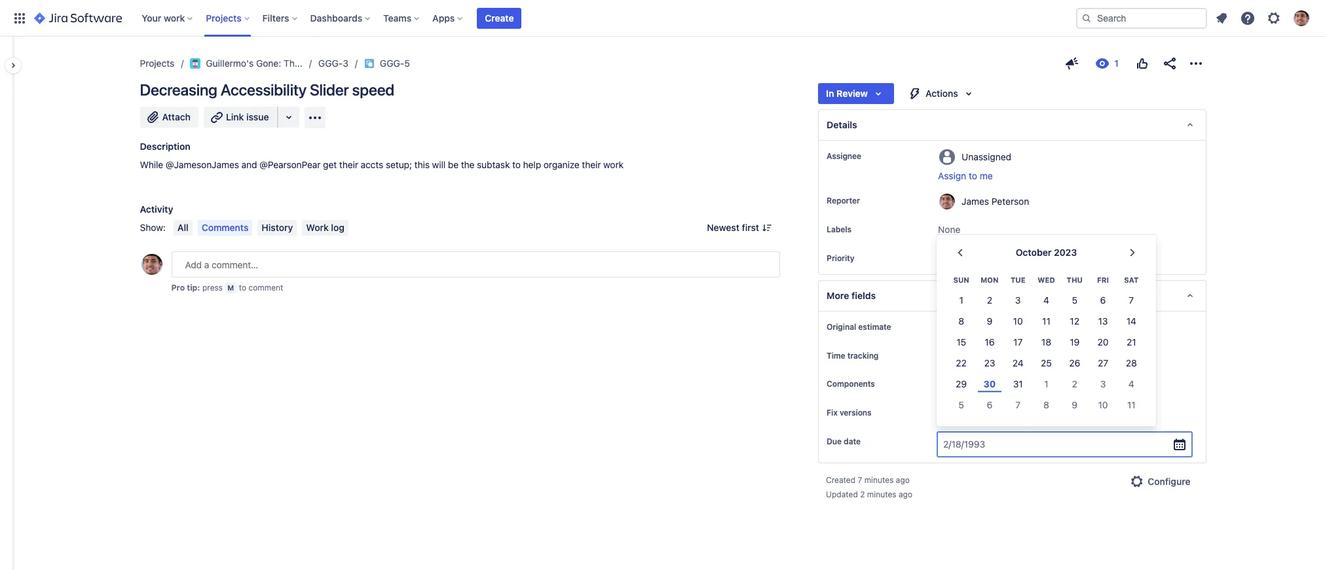 Task type: locate. For each thing, give the bounding box(es) containing it.
10 up 17
[[1014, 316, 1023, 327]]

3 none from the top
[[938, 408, 961, 419]]

work right your
[[164, 12, 185, 23]]

0 vertical spatial 1
[[960, 295, 964, 306]]

7 down 31 button
[[1016, 400, 1021, 411]]

row containing 5
[[948, 395, 1146, 416]]

time tracking pin to top. only you can see pinned fields. image
[[882, 351, 892, 362]]

banner
[[0, 0, 1326, 37]]

2 horizontal spatial 7
[[1129, 295, 1134, 306]]

tracking
[[848, 351, 879, 361]]

2 down mon
[[987, 295, 993, 306]]

ggg-3
[[318, 58, 349, 69]]

row down "wed"
[[948, 290, 1146, 311]]

7 button up 14
[[1118, 290, 1146, 311]]

5 for the bottommost 5 button
[[959, 400, 965, 411]]

priority pin to top. only you can see pinned fields. image
[[857, 254, 868, 264]]

none down 29 button
[[938, 408, 961, 419]]

9
[[987, 316, 993, 327], [1072, 400, 1078, 411]]

1 horizontal spatial 9 button
[[1061, 395, 1089, 416]]

banner containing your work
[[0, 0, 1326, 37]]

0 horizontal spatial 1
[[960, 295, 964, 306]]

5 button up '12'
[[1061, 290, 1089, 311]]

ggg- for 5
[[380, 58, 404, 69]]

assign to me
[[938, 170, 993, 182]]

3 left sub task image
[[343, 58, 349, 69]]

none for james
[[938, 224, 961, 235]]

1 vertical spatial 8 button
[[1033, 395, 1061, 416]]

row containing 15
[[948, 332, 1146, 353]]

more fields element
[[819, 280, 1207, 312]]

0 vertical spatial 9 button
[[976, 311, 1004, 332]]

31
[[1014, 379, 1023, 390]]

8 up 15
[[959, 316, 965, 327]]

1 horizontal spatial 7
[[1016, 400, 1021, 411]]

actions image
[[1188, 56, 1204, 71]]

ago right updated
[[899, 490, 913, 500]]

0 vertical spatial projects
[[206, 12, 242, 23]]

5 right sub task image
[[404, 58, 410, 69]]

configure link
[[1122, 472, 1199, 493]]

5 row from the top
[[948, 353, 1146, 374]]

fix
[[827, 408, 838, 418]]

7 right created
[[858, 476, 863, 486]]

0 vertical spatial 1 button
[[948, 290, 976, 311]]

to left me
[[969, 170, 978, 182]]

6 down the 30 button
[[987, 400, 993, 411]]

their right "get"
[[339, 159, 358, 170]]

5 button down 29
[[948, 395, 976, 416]]

row group
[[948, 290, 1146, 416]]

fix versions pin to top. only you can see pinned fields. image
[[875, 408, 885, 419]]

2 horizontal spatial 2
[[1072, 379, 1078, 390]]

james
[[962, 196, 990, 207]]

3 down tue
[[1016, 295, 1021, 306]]

1 vertical spatial 1
[[1045, 379, 1049, 390]]

2 row from the top
[[948, 290, 1146, 311]]

13 button
[[1089, 311, 1118, 332]]

guillermo's
[[206, 58, 254, 69]]

their
[[339, 159, 358, 170], [582, 159, 601, 170]]

1 horizontal spatial 11 button
[[1118, 395, 1146, 416]]

1 horizontal spatial 11
[[1128, 400, 1136, 411]]

1 horizontal spatial 5
[[959, 400, 965, 411]]

15
[[957, 337, 967, 348]]

2 down 26 button
[[1072, 379, 1078, 390]]

1 vertical spatial 2
[[1072, 379, 1078, 390]]

0 vertical spatial 6 button
[[1089, 290, 1118, 311]]

projects for 'projects' 'dropdown button'
[[206, 12, 242, 23]]

their right the organize
[[582, 159, 601, 170]]

0 horizontal spatial 2 button
[[976, 290, 1004, 311]]

9 button up the 16
[[976, 311, 1004, 332]]

dashboards button
[[306, 8, 376, 29]]

labels pin to top. only you can see pinned fields. image
[[854, 225, 865, 235]]

1 none from the top
[[938, 224, 961, 235]]

thu
[[1067, 275, 1083, 284]]

3 row from the top
[[948, 311, 1146, 332]]

5 up '12'
[[1072, 295, 1078, 306]]

slider
[[310, 81, 349, 99]]

1 vertical spatial 4
[[1129, 379, 1135, 390]]

2 button down 26
[[1061, 374, 1089, 395]]

2 horizontal spatial 3
[[1101, 379, 1106, 390]]

1 vertical spatial 2 button
[[1061, 374, 1089, 395]]

versions
[[840, 408, 872, 418]]

subtask
[[477, 159, 510, 170]]

0 horizontal spatial 7
[[858, 476, 863, 486]]

6 button
[[1089, 290, 1118, 311], [976, 395, 1004, 416]]

none down 22 button
[[938, 379, 961, 390]]

row up the 25
[[948, 332, 1146, 353]]

this
[[415, 159, 430, 170]]

0 vertical spatial 7
[[1129, 295, 1134, 306]]

1 vertical spatial 1 button
[[1033, 374, 1061, 395]]

26
[[1070, 358, 1081, 369]]

october 2023 grid
[[948, 269, 1146, 416]]

4 button down "wed"
[[1033, 290, 1061, 311]]

11 button down 28 button
[[1118, 395, 1146, 416]]

row containing sun
[[948, 269, 1146, 290]]

james peterson
[[962, 196, 1030, 207]]

14 button
[[1118, 311, 1146, 332]]

0 vertical spatial 5 button
[[1061, 290, 1089, 311]]

23 button
[[976, 353, 1004, 374]]

next month, november 2023 image
[[1125, 245, 1141, 261]]

1 horizontal spatial 6 button
[[1089, 290, 1118, 311]]

2 vertical spatial 5
[[959, 400, 965, 411]]

0 vertical spatial work
[[164, 12, 185, 23]]

6 up the 13
[[1101, 295, 1106, 306]]

time
[[953, 353, 971, 364]]

0 vertical spatial 2 button
[[976, 290, 1004, 311]]

11 button up 18
[[1033, 311, 1061, 332]]

2 horizontal spatial to
[[969, 170, 978, 182]]

7 down sat
[[1129, 295, 1134, 306]]

work
[[164, 12, 185, 23], [604, 159, 624, 170]]

row down 18
[[948, 353, 1146, 374]]

minutes right updated
[[867, 490, 897, 500]]

0 horizontal spatial 10
[[1014, 316, 1023, 327]]

11 up 18
[[1043, 316, 1051, 327]]

row down the 25
[[948, 374, 1146, 395]]

1 button down sun
[[948, 290, 976, 311]]

1 vertical spatial 9 button
[[1061, 395, 1089, 416]]

0 vertical spatial 9
[[987, 316, 993, 327]]

2 horizontal spatial 5
[[1072, 295, 1078, 306]]

1 vertical spatial projects
[[140, 58, 174, 69]]

3 button down tue
[[1004, 290, 1033, 311]]

sat
[[1125, 275, 1139, 284]]

1 vertical spatial none
[[938, 379, 961, 390]]

0 horizontal spatial 8
[[959, 316, 965, 327]]

ggg- up slider
[[318, 58, 343, 69]]

1 ggg- from the left
[[318, 58, 343, 69]]

2 vertical spatial 3
[[1101, 379, 1106, 390]]

date
[[844, 437, 861, 447]]

8 for 8 'button' to the right
[[1044, 400, 1050, 411]]

menu bar
[[171, 220, 351, 236]]

no time logged
[[938, 353, 1003, 364]]

3 button
[[1004, 290, 1033, 311], [1089, 374, 1118, 395]]

10 down 27 button at the bottom of page
[[1099, 400, 1108, 411]]

profile image of james peterson image
[[141, 254, 162, 275]]

description
[[140, 141, 190, 152]]

10
[[1014, 316, 1023, 327], [1099, 400, 1108, 411]]

minutes
[[865, 476, 894, 486], [867, 490, 897, 500]]

me
[[980, 170, 993, 182]]

5
[[404, 58, 410, 69], [1072, 295, 1078, 306], [959, 400, 965, 411]]

row containing 8
[[948, 311, 1146, 332]]

9 button down 26 button
[[1061, 395, 1089, 416]]

4 down "wed"
[[1044, 295, 1050, 306]]

none
[[938, 224, 961, 235], [938, 379, 961, 390], [938, 408, 961, 419]]

7
[[1129, 295, 1134, 306], [1016, 400, 1021, 411], [858, 476, 863, 486]]

21 button
[[1118, 332, 1146, 353]]

work right the organize
[[604, 159, 624, 170]]

8 button up 15
[[948, 311, 976, 332]]

1 vertical spatial 7 button
[[1004, 395, 1033, 416]]

1 horizontal spatial 8
[[1044, 400, 1050, 411]]

2 ggg- from the left
[[380, 58, 404, 69]]

10 button down 27 button at the bottom of page
[[1089, 395, 1118, 416]]

0 vertical spatial 8 button
[[948, 311, 976, 332]]

highest
[[962, 253, 995, 264]]

2 none from the top
[[938, 379, 961, 390]]

ago right created
[[896, 476, 910, 486]]

comments
[[202, 222, 249, 233]]

1 vertical spatial 8
[[1044, 400, 1050, 411]]

19
[[1070, 337, 1080, 348]]

1 row from the top
[[948, 269, 1146, 290]]

27 button
[[1089, 353, 1118, 374]]

settings image
[[1267, 10, 1282, 26]]

1 vertical spatial 10 button
[[1089, 395, 1118, 416]]

updated
[[826, 490, 858, 500]]

11 down 28 button
[[1128, 400, 1136, 411]]

ggg-
[[318, 58, 343, 69], [380, 58, 404, 69]]

3 button down 27
[[1089, 374, 1118, 395]]

projects up decreasing
[[140, 58, 174, 69]]

mon
[[981, 275, 999, 284]]

newest first button
[[699, 220, 781, 236]]

projects
[[206, 12, 242, 23], [140, 58, 174, 69]]

row down october 2023
[[948, 269, 1146, 290]]

7 for the rightmost 7 button
[[1129, 295, 1134, 306]]

0 vertical spatial 5
[[404, 58, 410, 69]]

share image
[[1162, 56, 1178, 71]]

configure
[[1148, 477, 1191, 488]]

0 horizontal spatial 9 button
[[976, 311, 1004, 332]]

row down 31
[[948, 395, 1146, 416]]

1 horizontal spatial projects
[[206, 12, 242, 23]]

9 down 26 button
[[1072, 400, 1078, 411]]

search image
[[1082, 13, 1092, 23]]

jira software image
[[34, 10, 122, 26], [34, 10, 122, 26]]

3
[[343, 58, 349, 69], [1016, 295, 1021, 306], [1101, 379, 1106, 390]]

pro tip: press m to comment
[[171, 283, 283, 293]]

and
[[242, 159, 257, 170]]

projects up 'guillermo's'
[[206, 12, 242, 23]]

get
[[323, 159, 337, 170]]

row up 18
[[948, 311, 1146, 332]]

1 horizontal spatial 2
[[987, 295, 993, 306]]

2 vertical spatial none
[[938, 408, 961, 419]]

0 horizontal spatial 2
[[860, 490, 865, 500]]

7 button down 31
[[1004, 395, 1033, 416]]

0 horizontal spatial 11
[[1043, 316, 1051, 327]]

1 horizontal spatial 5 button
[[1061, 290, 1089, 311]]

0 horizontal spatial 3
[[343, 58, 349, 69]]

0 vertical spatial 11
[[1043, 316, 1051, 327]]

row containing 1
[[948, 290, 1146, 311]]

4 row from the top
[[948, 332, 1146, 353]]

1 vertical spatial 9
[[1072, 400, 1078, 411]]

0 horizontal spatial 4 button
[[1033, 290, 1061, 311]]

1 horizontal spatial 9
[[1072, 400, 1078, 411]]

0 horizontal spatial 5
[[404, 58, 410, 69]]

4 button down 28
[[1118, 374, 1146, 395]]

3 down 27 button at the bottom of page
[[1101, 379, 1106, 390]]

14
[[1127, 316, 1137, 327]]

6 button down 30
[[976, 395, 1004, 416]]

6 row from the top
[[948, 374, 1146, 395]]

1 vertical spatial 3 button
[[1089, 374, 1118, 395]]

original
[[827, 322, 857, 332]]

7 row from the top
[[948, 395, 1146, 416]]

24 button
[[1004, 353, 1033, 374]]

0 vertical spatial 8
[[959, 316, 965, 327]]

0 vertical spatial 2
[[987, 295, 993, 306]]

0 horizontal spatial 4
[[1044, 295, 1050, 306]]

0 vertical spatial 3 button
[[1004, 290, 1033, 311]]

0 horizontal spatial work
[[164, 12, 185, 23]]

organize
[[544, 159, 580, 170]]

0 horizontal spatial 10 button
[[1004, 311, 1033, 332]]

16 button
[[976, 332, 1004, 353]]

created
[[826, 476, 856, 486]]

newest
[[707, 222, 740, 233]]

2 button down mon
[[976, 290, 1004, 311]]

1 button down the 25
[[1033, 374, 1061, 395]]

1 horizontal spatial 8 button
[[1033, 395, 1061, 416]]

issue
[[246, 111, 269, 123]]

0 horizontal spatial projects
[[140, 58, 174, 69]]

all button
[[174, 220, 192, 236]]

give feedback image
[[1065, 56, 1080, 71]]

to
[[512, 159, 521, 170], [969, 170, 978, 182], [239, 283, 246, 293]]

projects inside 'dropdown button'
[[206, 12, 242, 23]]

5 down 29 button
[[959, 400, 965, 411]]

to left help
[[512, 159, 521, 170]]

0 horizontal spatial ggg-
[[318, 58, 343, 69]]

none up previous month, september 2023 image
[[938, 224, 961, 235]]

to right m
[[239, 283, 246, 293]]

1 vertical spatial 11 button
[[1118, 395, 1146, 416]]

1 down sun
[[960, 295, 964, 306]]

1 vertical spatial 3
[[1016, 295, 1021, 306]]

review
[[837, 88, 868, 99]]

peterson
[[992, 196, 1030, 207]]

wed
[[1038, 275, 1055, 284]]

2 for leftmost 2 button
[[987, 295, 993, 306]]

1 down 25 button
[[1045, 379, 1049, 390]]

7 for 7 button to the left
[[1016, 400, 1021, 411]]

10 button up 17
[[1004, 311, 1033, 332]]

8
[[959, 316, 965, 327], [1044, 400, 1050, 411]]

0 horizontal spatial to
[[239, 283, 246, 293]]

ggg- left "copy link to issue" image
[[380, 58, 404, 69]]

minutes right created
[[865, 476, 894, 486]]

1 vertical spatial 11
[[1128, 400, 1136, 411]]

2 vertical spatial 2
[[860, 490, 865, 500]]

0 vertical spatial ago
[[896, 476, 910, 486]]

log
[[331, 222, 345, 233]]

9 up the 16
[[987, 316, 993, 327]]

1 vertical spatial 6 button
[[976, 395, 1004, 416]]

work log button
[[302, 220, 349, 236]]

5 for 5 button to the right
[[1072, 295, 1078, 306]]

the
[[461, 159, 475, 170]]

8 button down 25 button
[[1033, 395, 1061, 416]]

8 down 25 button
[[1044, 400, 1050, 411]]

1 horizontal spatial 3
[[1016, 295, 1021, 306]]

22
[[956, 358, 967, 369]]

6 button up the 13
[[1089, 290, 1118, 311]]

4 down 28 button
[[1129, 379, 1135, 390]]

1 horizontal spatial 10
[[1099, 400, 1108, 411]]

0 vertical spatial 11 button
[[1033, 311, 1061, 332]]

row containing 22
[[948, 353, 1146, 374]]

0 vertical spatial 10 button
[[1004, 311, 1033, 332]]

0 vertical spatial 7 button
[[1118, 290, 1146, 311]]

1 vertical spatial 4 button
[[1118, 374, 1146, 395]]

23
[[985, 358, 996, 369]]

Search field
[[1077, 8, 1208, 29]]

actions button
[[900, 83, 985, 104]]

2 right updated
[[860, 490, 865, 500]]

11 for the left the 11 button
[[1043, 316, 1051, 327]]

0 vertical spatial 4
[[1044, 295, 1050, 306]]

assignee
[[827, 151, 862, 161]]

2 inside created 7 minutes ago updated 2 minutes ago
[[860, 490, 865, 500]]

0 vertical spatial 6
[[1101, 295, 1106, 306]]

row
[[948, 269, 1146, 290], [948, 290, 1146, 311], [948, 311, 1146, 332], [948, 332, 1146, 353], [948, 353, 1146, 374], [948, 374, 1146, 395], [948, 395, 1146, 416]]

1 button
[[948, 290, 976, 311], [1033, 374, 1061, 395]]



Task type: vqa. For each thing, say whether or not it's contained in the screenshot.
'Assign'
yes



Task type: describe. For each thing, give the bounding box(es) containing it.
25 button
[[1033, 353, 1061, 374]]

in review
[[826, 88, 868, 99]]

estimate
[[859, 322, 892, 332]]

12
[[1070, 316, 1080, 327]]

help image
[[1240, 10, 1256, 26]]

due date pin to top. only you can see pinned fields. image
[[864, 437, 874, 448]]

filters button
[[259, 8, 302, 29]]

menu bar containing all
[[171, 220, 351, 236]]

copy link to issue image
[[407, 58, 418, 68]]

1 vertical spatial 6
[[987, 400, 993, 411]]

created 7 minutes ago updated 2 minutes ago
[[826, 476, 913, 500]]

0 horizontal spatial 11 button
[[1033, 311, 1061, 332]]

3 for the left the "3" button
[[1016, 295, 1021, 306]]

more fields
[[827, 290, 876, 301]]

0 vertical spatial 10
[[1014, 316, 1023, 327]]

link
[[226, 111, 244, 123]]

1 horizontal spatial 7 button
[[1118, 290, 1146, 311]]

27
[[1098, 358, 1109, 369]]

guillermo's gone: th... link
[[190, 56, 303, 71]]

0 horizontal spatial 6 button
[[976, 395, 1004, 416]]

reporter
[[827, 196, 860, 206]]

work
[[306, 222, 329, 233]]

your work
[[142, 12, 185, 23]]

october 2023
[[1016, 247, 1077, 258]]

1 horizontal spatial 2 button
[[1061, 374, 1089, 395]]

ggg-5
[[380, 58, 410, 69]]

while @jamesonjames and @pearsonpear get their accts setup; this will be the subtask to help organize their work
[[140, 159, 624, 170]]

vote options: no one has voted for this issue yet. image
[[1135, 56, 1150, 71]]

activity
[[140, 204, 173, 215]]

2 their from the left
[[582, 159, 601, 170]]

appswitcher icon image
[[12, 10, 28, 26]]

1 horizontal spatial 10 button
[[1089, 395, 1118, 416]]

15 button
[[948, 332, 976, 353]]

1 horizontal spatial 6
[[1101, 295, 1106, 306]]

projects button
[[202, 8, 255, 29]]

3 for the rightmost the "3" button
[[1101, 379, 1106, 390]]

11 for rightmost the 11 button
[[1128, 400, 1136, 411]]

your profile and settings image
[[1294, 10, 1310, 26]]

accts
[[361, 159, 384, 170]]

details element
[[819, 109, 1207, 141]]

none for no
[[938, 379, 961, 390]]

28
[[1126, 358, 1137, 369]]

18
[[1042, 337, 1052, 348]]

24
[[1013, 358, 1024, 369]]

notifications image
[[1214, 10, 1230, 26]]

be
[[448, 159, 459, 170]]

in
[[826, 88, 835, 99]]

29
[[956, 379, 967, 390]]

decreasing
[[140, 81, 217, 99]]

1 vertical spatial ago
[[899, 490, 913, 500]]

guillermo's gone: th...
[[206, 58, 303, 69]]

tip:
[[187, 283, 200, 293]]

1 vertical spatial work
[[604, 159, 624, 170]]

Add a comment… field
[[171, 252, 781, 278]]

work inside popup button
[[164, 12, 185, 23]]

tue
[[1011, 275, 1026, 284]]

1 horizontal spatial 3 button
[[1089, 374, 1118, 395]]

sidebar navigation image
[[0, 52, 29, 79]]

assignee pin to top. only you can see pinned fields. image
[[864, 151, 875, 162]]

sun
[[954, 275, 970, 284]]

13
[[1099, 316, 1108, 327]]

guillermo's gone: the game image
[[190, 58, 201, 69]]

1 horizontal spatial 1 button
[[1033, 374, 1061, 395]]

0 horizontal spatial 1 button
[[948, 290, 976, 311]]

2 for right 2 button
[[1072, 379, 1078, 390]]

details
[[827, 119, 858, 130]]

12 button
[[1061, 311, 1089, 332]]

priority
[[827, 254, 855, 263]]

comment
[[249, 283, 283, 293]]

row group containing 1
[[948, 290, 1146, 416]]

primary element
[[8, 0, 1077, 36]]

labels
[[827, 225, 852, 235]]

history
[[262, 222, 293, 233]]

add app image
[[307, 110, 323, 125]]

0 horizontal spatial 8 button
[[948, 311, 976, 332]]

7 inside created 7 minutes ago updated 2 minutes ago
[[858, 476, 863, 486]]

setup;
[[386, 159, 412, 170]]

unassigned
[[962, 151, 1012, 162]]

0 vertical spatial minutes
[[865, 476, 894, 486]]

reporter pin to top. only you can see pinned fields. image
[[863, 196, 873, 206]]

show:
[[140, 222, 166, 233]]

teams
[[383, 12, 412, 23]]

in review button
[[819, 83, 894, 104]]

link issue button
[[204, 107, 278, 128]]

link issue
[[226, 111, 269, 123]]

help
[[523, 159, 541, 170]]

actions
[[926, 88, 959, 99]]

1 horizontal spatial 4 button
[[1118, 374, 1146, 395]]

history button
[[258, 220, 297, 236]]

attach button
[[140, 107, 199, 128]]

speed
[[352, 81, 395, 99]]

logged
[[974, 353, 1003, 364]]

1 their from the left
[[339, 159, 358, 170]]

decreasing accessibility slider speed
[[140, 81, 395, 99]]

8 for leftmost 8 'button'
[[959, 316, 965, 327]]

due date
[[827, 437, 861, 447]]

previous month, september 2023 image
[[953, 245, 969, 261]]

1 horizontal spatial to
[[512, 159, 521, 170]]

22 button
[[948, 353, 976, 374]]

fri
[[1098, 275, 1109, 284]]

apps button
[[429, 8, 468, 29]]

1 vertical spatial minutes
[[867, 490, 897, 500]]

newest first image
[[762, 223, 773, 233]]

ggg-3 link
[[318, 56, 349, 71]]

20 button
[[1089, 332, 1118, 353]]

1 vertical spatial 5 button
[[948, 395, 976, 416]]

1 horizontal spatial 1
[[1045, 379, 1049, 390]]

projects for projects link on the top left of page
[[140, 58, 174, 69]]

28 button
[[1118, 353, 1146, 374]]

18 button
[[1033, 332, 1061, 353]]

your
[[142, 12, 161, 23]]

0 horizontal spatial 3 button
[[1004, 290, 1033, 311]]

fields
[[852, 290, 876, 301]]

@jamesonjames
[[166, 159, 239, 170]]

m
[[228, 284, 234, 292]]

1 horizontal spatial 4
[[1129, 379, 1135, 390]]

original estimate
[[827, 322, 892, 332]]

to inside assign to me "button"
[[969, 170, 978, 182]]

while
[[140, 159, 163, 170]]

1 vertical spatial 10
[[1099, 400, 1108, 411]]

your work button
[[138, 8, 198, 29]]

sub task image
[[364, 58, 375, 69]]

0 vertical spatial 4 button
[[1033, 290, 1061, 311]]

17 button
[[1004, 332, 1033, 353]]

30 button
[[976, 374, 1004, 395]]

dashboards
[[310, 12, 362, 23]]

0 horizontal spatial 7 button
[[1004, 395, 1033, 416]]

time tracking
[[827, 351, 879, 361]]

comments button
[[198, 220, 253, 236]]

20
[[1098, 337, 1109, 348]]

link web pages and more image
[[281, 109, 297, 125]]

ggg- for 3
[[318, 58, 343, 69]]

row containing 29
[[948, 374, 1146, 395]]

projects link
[[140, 56, 174, 71]]

16
[[985, 337, 995, 348]]

first
[[742, 222, 760, 233]]



